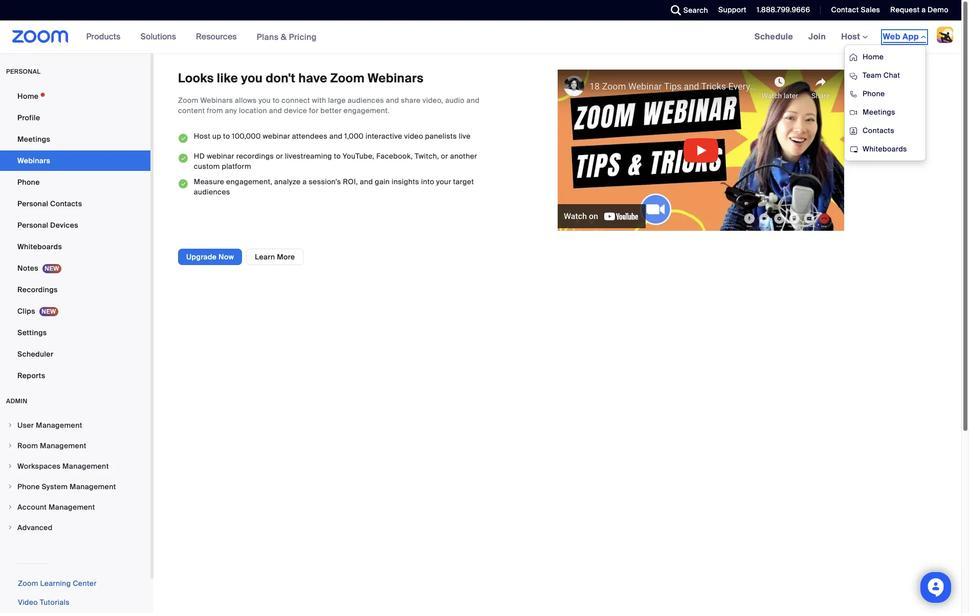 Task type: vqa. For each thing, say whether or not it's contained in the screenshot.
the bottommost the Meetings link
yes



Task type: locate. For each thing, give the bounding box(es) containing it.
right image left room
[[7, 443, 13, 449]]

webinars inside zoom webinars allows you to connect with large audiences and share video, audio and content from any location and device for better engagement.
[[200, 96, 233, 105]]

room management menu item
[[0, 436, 151, 456]]

large
[[328, 96, 346, 105]]

webinars up from
[[200, 96, 233, 105]]

0 horizontal spatial contacts
[[50, 199, 82, 208]]

2 vertical spatial to
[[334, 151, 341, 161]]

clips link
[[0, 301, 151, 322]]

management up the workspaces management
[[40, 441, 86, 451]]

host inside meetings navigation
[[842, 31, 863, 42]]

profile
[[17, 113, 40, 122]]

1 horizontal spatial zoom
[[178, 96, 199, 105]]

banner
[[0, 20, 962, 161]]

zoom webinars allows you to connect with large audiences and share video, audio and content from any location and device for better engagement.
[[178, 96, 480, 115]]

2 horizontal spatial webinars
[[368, 70, 424, 86]]

management for user management
[[36, 421, 82, 430]]

better
[[321, 106, 342, 115]]

1 horizontal spatial a
[[922, 5, 926, 14]]

a inside measure engagement, analyze a session's roi, and gain insights into your target audiences
[[303, 177, 307, 186]]

1 horizontal spatial audiences
[[348, 96, 384, 105]]

phone link up personal contacts link
[[0, 172, 151, 193]]

home inside meetings navigation
[[863, 52, 884, 61]]

personal contacts
[[17, 199, 82, 208]]

management
[[36, 421, 82, 430], [40, 441, 86, 451], [62, 462, 109, 471], [70, 482, 116, 492], [49, 503, 95, 512]]

contacts inside personal menu menu
[[50, 199, 82, 208]]

like
[[217, 70, 238, 86]]

0 vertical spatial you
[[241, 70, 263, 86]]

right image inside user management menu item
[[7, 422, 13, 429]]

1 horizontal spatial webinars
[[200, 96, 233, 105]]

0 vertical spatial meetings link
[[845, 103, 926, 121]]

home up profile
[[17, 92, 39, 101]]

1 horizontal spatial contacts
[[863, 126, 895, 135]]

1 vertical spatial meetings link
[[0, 129, 151, 150]]

right image left account
[[7, 504, 13, 510]]

devices
[[50, 221, 78, 230]]

right image left user
[[7, 422, 13, 429]]

0 horizontal spatial or
[[276, 151, 283, 161]]

1 horizontal spatial webinar
[[263, 132, 290, 141]]

right image left workspaces
[[7, 463, 13, 470]]

0 vertical spatial webinars
[[368, 70, 424, 86]]

0 vertical spatial zoom
[[331, 70, 365, 86]]

phone up personal contacts
[[17, 178, 40, 187]]

whiteboards down contacts link
[[863, 144, 908, 154]]

to inside hd webinar recordings or livestreaming to youtube, facebook, twitch, or another custom platform
[[334, 151, 341, 161]]

zoom up large
[[331, 70, 365, 86]]

insights
[[392, 177, 420, 186]]

plans & pricing link
[[257, 31, 317, 42], [257, 31, 317, 42]]

zoom up content on the top of the page
[[178, 96, 199, 105]]

3 right image from the top
[[7, 504, 13, 510]]

1 right image from the top
[[7, 422, 13, 429]]

personal up personal devices on the top left of page
[[17, 199, 48, 208]]

1 vertical spatial zoom
[[178, 96, 199, 105]]

0 vertical spatial a
[[922, 5, 926, 14]]

audiences down measure
[[194, 187, 230, 197]]

you
[[241, 70, 263, 86], [259, 96, 271, 105]]

to left connect
[[273, 96, 280, 105]]

hd
[[194, 151, 205, 161]]

engagement.
[[344, 106, 390, 115]]

don't
[[266, 70, 296, 86]]

zoom for center
[[18, 579, 38, 588]]

webinars up share
[[368, 70, 424, 86]]

0 vertical spatial home link
[[845, 48, 926, 66]]

0 horizontal spatial audiences
[[194, 187, 230, 197]]

personal devices link
[[0, 215, 151, 236]]

1 horizontal spatial home
[[863, 52, 884, 61]]

location
[[239, 106, 267, 115]]

home up team
[[863, 52, 884, 61]]

phone system management menu item
[[0, 477, 151, 497]]

1 vertical spatial webinar
[[207, 151, 234, 161]]

1 vertical spatial home
[[17, 92, 39, 101]]

live
[[459, 132, 471, 141]]

host up to 100,000 webinar attendees and 1,000 interactive video panelists live
[[194, 132, 471, 141]]

video
[[18, 598, 38, 607]]

1 vertical spatial to
[[223, 132, 230, 141]]

phone for system
[[17, 482, 40, 492]]

contacts link
[[845, 121, 926, 140]]

team chat
[[863, 71, 901, 80]]

search button
[[663, 0, 711, 20]]

0 horizontal spatial whiteboards link
[[0, 237, 151, 257]]

management down the room management menu item
[[62, 462, 109, 471]]

1 vertical spatial whiteboards link
[[0, 237, 151, 257]]

right image left "system"
[[7, 484, 13, 490]]

tutorials
[[40, 598, 70, 607]]

phone inside personal menu menu
[[17, 178, 40, 187]]

&
[[281, 31, 287, 42]]

0 horizontal spatial to
[[223, 132, 230, 141]]

1 horizontal spatial meetings link
[[845, 103, 926, 121]]

100,000
[[232, 132, 261, 141]]

management for workspaces management
[[62, 462, 109, 471]]

meetings
[[863, 108, 896, 117], [17, 135, 50, 144]]

right image
[[7, 443, 13, 449], [7, 484, 13, 490], [7, 504, 13, 510], [7, 525, 13, 531]]

webinars
[[368, 70, 424, 86], [200, 96, 233, 105], [17, 156, 50, 165]]

or
[[276, 151, 283, 161], [441, 151, 448, 161]]

0 vertical spatial phone link
[[845, 84, 926, 103]]

allows
[[235, 96, 257, 105]]

support
[[719, 5, 747, 14]]

zoom learning center
[[18, 579, 97, 588]]

right image inside workspaces management menu item
[[7, 463, 13, 470]]

2 vertical spatial zoom
[[18, 579, 38, 588]]

webinars down profile
[[17, 156, 50, 165]]

banner containing products
[[0, 20, 962, 161]]

whiteboards link
[[845, 140, 926, 158], [0, 237, 151, 257]]

zoom logo image
[[12, 30, 68, 43]]

whiteboards down personal devices on the top left of page
[[17, 242, 62, 251]]

account management menu item
[[0, 498, 151, 517]]

meetings inside personal menu menu
[[17, 135, 50, 144]]

zoom inside zoom webinars allows you to connect with large audiences and share video, audio and content from any location and device for better engagement.
[[178, 96, 199, 105]]

webinar up custom
[[207, 151, 234, 161]]

1 horizontal spatial whiteboards link
[[845, 140, 926, 158]]

1 or from the left
[[276, 151, 283, 161]]

clips
[[17, 307, 35, 316]]

user
[[17, 421, 34, 430]]

web
[[883, 31, 901, 42]]

1 horizontal spatial or
[[441, 151, 448, 161]]

0 horizontal spatial webinar
[[207, 151, 234, 161]]

webinar
[[263, 132, 290, 141], [207, 151, 234, 161]]

1 vertical spatial a
[[303, 177, 307, 186]]

1 vertical spatial phone
[[17, 178, 40, 187]]

0 horizontal spatial a
[[303, 177, 307, 186]]

zoom
[[331, 70, 365, 86], [178, 96, 199, 105], [18, 579, 38, 588]]

home link
[[845, 48, 926, 66], [0, 86, 151, 106]]

contact
[[832, 5, 860, 14]]

and left gain
[[360, 177, 373, 186]]

personal for personal devices
[[17, 221, 48, 230]]

right image for workspaces management
[[7, 463, 13, 470]]

1 vertical spatial audiences
[[194, 187, 230, 197]]

to right up
[[223, 132, 230, 141]]

twitch,
[[415, 151, 439, 161]]

zoom up video
[[18, 579, 38, 588]]

to down host up to 100,000 webinar attendees and 1,000 interactive video panelists live
[[334, 151, 341, 161]]

1 horizontal spatial home link
[[845, 48, 926, 66]]

0 vertical spatial to
[[273, 96, 280, 105]]

right image for account
[[7, 504, 13, 510]]

1 personal from the top
[[17, 199, 48, 208]]

0 horizontal spatial home link
[[0, 86, 151, 106]]

2 right image from the top
[[7, 484, 13, 490]]

0 vertical spatial whiteboards link
[[845, 140, 926, 158]]

share
[[401, 96, 421, 105]]

account
[[17, 503, 47, 512]]

advanced menu item
[[0, 518, 151, 538]]

2 vertical spatial phone
[[17, 482, 40, 492]]

0 horizontal spatial host
[[194, 132, 211, 141]]

user management menu item
[[0, 416, 151, 435]]

scheduler link
[[0, 344, 151, 365]]

management down phone system management menu item
[[49, 503, 95, 512]]

your
[[437, 177, 452, 186]]

personal inside personal contacts link
[[17, 199, 48, 208]]

meetings link up webinars link
[[0, 129, 151, 150]]

and
[[386, 96, 399, 105], [467, 96, 480, 105], [269, 106, 282, 115], [330, 132, 343, 141], [360, 177, 373, 186]]

contacts
[[863, 126, 895, 135], [50, 199, 82, 208]]

1 vertical spatial right image
[[7, 463, 13, 470]]

right image inside account management menu item
[[7, 504, 13, 510]]

audiences
[[348, 96, 384, 105], [194, 187, 230, 197]]

0 horizontal spatial whiteboards
[[17, 242, 62, 251]]

engagement,
[[226, 177, 273, 186]]

workspaces management menu item
[[0, 457, 151, 476]]

settings
[[17, 328, 47, 337]]

host down the "contact sales"
[[842, 31, 863, 42]]

whiteboards inside meetings navigation
[[863, 144, 908, 154]]

2 horizontal spatial to
[[334, 151, 341, 161]]

to inside zoom webinars allows you to connect with large audiences and share video, audio and content from any location and device for better engagement.
[[273, 96, 280, 105]]

phone link down the team chat
[[845, 84, 926, 103]]

phone inside meetings navigation
[[863, 89, 886, 98]]

phone inside phone system management menu item
[[17, 482, 40, 492]]

to
[[273, 96, 280, 105], [223, 132, 230, 141], [334, 151, 341, 161]]

0 horizontal spatial zoom
[[18, 579, 38, 588]]

upgrade now button
[[178, 249, 242, 265]]

products
[[86, 31, 121, 42]]

personal down personal contacts
[[17, 221, 48, 230]]

audiences up engagement.
[[348, 96, 384, 105]]

0 vertical spatial contacts
[[863, 126, 895, 135]]

0 horizontal spatial home
[[17, 92, 39, 101]]

1 vertical spatial personal
[[17, 221, 48, 230]]

1 vertical spatial whiteboards
[[17, 242, 62, 251]]

1 vertical spatial meetings
[[17, 135, 50, 144]]

4 right image from the top
[[7, 525, 13, 531]]

0 horizontal spatial phone link
[[0, 172, 151, 193]]

right image left advanced
[[7, 525, 13, 531]]

system
[[42, 482, 68, 492]]

you inside zoom webinars allows you to connect with large audiences and share video, audio and content from any location and device for better engagement.
[[259, 96, 271, 105]]

right image
[[7, 422, 13, 429], [7, 463, 13, 470]]

home link up the team chat
[[845, 48, 926, 66]]

right image inside the room management menu item
[[7, 443, 13, 449]]

or right twitch,
[[441, 151, 448, 161]]

right image for user management
[[7, 422, 13, 429]]

1 vertical spatial home link
[[0, 86, 151, 106]]

profile picture image
[[938, 27, 954, 43]]

webinar up recordings on the top of page
[[263, 132, 290, 141]]

management up room management
[[36, 421, 82, 430]]

you up allows
[[241, 70, 263, 86]]

0 vertical spatial whiteboards
[[863, 144, 908, 154]]

workspaces management
[[17, 462, 109, 471]]

1 horizontal spatial host
[[842, 31, 863, 42]]

learn
[[255, 252, 275, 262]]

zoom learning center link
[[18, 579, 97, 588]]

team
[[863, 71, 882, 80]]

0 vertical spatial phone
[[863, 89, 886, 98]]

and right the audio
[[467, 96, 480, 105]]

1 vertical spatial contacts
[[50, 199, 82, 208]]

management for room management
[[40, 441, 86, 451]]

reports
[[17, 371, 45, 380]]

a left the demo
[[922, 5, 926, 14]]

a right analyze
[[303, 177, 307, 186]]

analyze
[[274, 177, 301, 186]]

personal inside "personal devices" link
[[17, 221, 48, 230]]

notes
[[17, 264, 38, 273]]

0 vertical spatial host
[[842, 31, 863, 42]]

phone down team
[[863, 89, 886, 98]]

host left up
[[194, 132, 211, 141]]

learning
[[40, 579, 71, 588]]

1 vertical spatial you
[[259, 96, 271, 105]]

right image inside advanced menu item
[[7, 525, 13, 531]]

0 vertical spatial audiences
[[348, 96, 384, 105]]

personal contacts link
[[0, 194, 151, 214]]

corner success image
[[178, 131, 189, 146]]

0 horizontal spatial webinars
[[17, 156, 50, 165]]

phone up account
[[17, 482, 40, 492]]

right image inside phone system management menu item
[[7, 484, 13, 490]]

home link up profile link
[[0, 86, 151, 106]]

or right recordings on the top of page
[[276, 151, 283, 161]]

1 right image from the top
[[7, 443, 13, 449]]

youtube,
[[343, 151, 375, 161]]

zoom for allows
[[178, 96, 199, 105]]

more
[[277, 252, 295, 262]]

meetings navigation
[[747, 20, 962, 161]]

2 vertical spatial webinars
[[17, 156, 50, 165]]

you up location
[[259, 96, 271, 105]]

personal
[[17, 199, 48, 208], [17, 221, 48, 230]]

recordings
[[236, 151, 274, 161]]

0 horizontal spatial meetings
[[17, 135, 50, 144]]

chat
[[884, 71, 901, 80]]

meetings down profile
[[17, 135, 50, 144]]

2 or from the left
[[441, 151, 448, 161]]

2 right image from the top
[[7, 463, 13, 470]]

advanced
[[17, 523, 53, 532]]

0 vertical spatial home
[[863, 52, 884, 61]]

1 vertical spatial phone link
[[0, 172, 151, 193]]

1 horizontal spatial to
[[273, 96, 280, 105]]

meetings link down team chat link
[[845, 103, 926, 121]]

2 personal from the top
[[17, 221, 48, 230]]

0 vertical spatial webinar
[[263, 132, 290, 141]]

whiteboards
[[863, 144, 908, 154], [17, 242, 62, 251]]

1 horizontal spatial meetings
[[863, 108, 896, 117]]

request a demo
[[891, 5, 949, 14]]

meetings up contacts link
[[863, 108, 896, 117]]

pricing
[[289, 31, 317, 42]]

0 vertical spatial meetings
[[863, 108, 896, 117]]

1 horizontal spatial whiteboards
[[863, 144, 908, 154]]

phone
[[863, 89, 886, 98], [17, 178, 40, 187], [17, 482, 40, 492]]

1.888.799.9666 button
[[749, 0, 813, 20], [757, 5, 811, 14]]

1 vertical spatial webinars
[[200, 96, 233, 105]]

0 vertical spatial personal
[[17, 199, 48, 208]]

0 vertical spatial right image
[[7, 422, 13, 429]]

1 vertical spatial host
[[194, 132, 211, 141]]

audiences inside zoom webinars allows you to connect with large audiences and share video, audio and content from any location and device for better engagement.
[[348, 96, 384, 105]]



Task type: describe. For each thing, give the bounding box(es) containing it.
and left share
[[386, 96, 399, 105]]

contact sales
[[832, 5, 881, 14]]

phone for the right phone link
[[863, 89, 886, 98]]

audio
[[446, 96, 465, 105]]

1 horizontal spatial phone link
[[845, 84, 926, 103]]

any
[[225, 106, 237, 115]]

now
[[219, 252, 234, 262]]

interactive
[[366, 132, 403, 141]]

user management
[[17, 421, 82, 430]]

webinar inside hd webinar recordings or livestreaming to youtube, facebook, twitch, or another custom platform
[[207, 151, 234, 161]]

attendees
[[292, 132, 328, 141]]

right image for phone
[[7, 484, 13, 490]]

management for account management
[[49, 503, 95, 512]]

account management
[[17, 503, 95, 512]]

resources
[[196, 31, 237, 42]]

session's
[[309, 177, 341, 186]]

request
[[891, 5, 920, 14]]

team chat link
[[845, 66, 926, 84]]

room
[[17, 441, 38, 451]]

home link for profile link
[[0, 86, 151, 106]]

product information navigation
[[79, 20, 325, 54]]

2 horizontal spatial zoom
[[331, 70, 365, 86]]

livestreaming
[[285, 151, 332, 161]]

host button
[[842, 31, 868, 42]]

looks like you don't have zoom webinars
[[178, 70, 424, 86]]

webinars inside personal menu menu
[[17, 156, 50, 165]]

settings link
[[0, 323, 151, 343]]

scheduler
[[17, 350, 53, 359]]

web app
[[883, 31, 920, 42]]

whiteboards inside personal menu menu
[[17, 242, 62, 251]]

personal for personal contacts
[[17, 199, 48, 208]]

measure engagement, analyze a session's roi, and gain insights into your target audiences
[[194, 177, 474, 197]]

panelists
[[425, 132, 457, 141]]

personal menu menu
[[0, 86, 151, 387]]

looks
[[178, 70, 214, 86]]

recordings
[[17, 285, 58, 294]]

hd webinar recordings or livestreaming to youtube, facebook, twitch, or another custom platform
[[194, 151, 478, 171]]

webinars link
[[0, 151, 151, 171]]

target
[[453, 177, 474, 186]]

solutions button
[[141, 20, 181, 53]]

schedule
[[755, 31, 794, 42]]

home inside personal menu menu
[[17, 92, 39, 101]]

upgrade now
[[186, 252, 234, 262]]

and left 1,000
[[330, 132, 343, 141]]

and left device
[[269, 106, 282, 115]]

connect
[[282, 96, 310, 105]]

meetings inside navigation
[[863, 108, 896, 117]]

personal
[[6, 68, 41, 76]]

contacts inside meetings navigation
[[863, 126, 895, 135]]

and inside measure engagement, analyze a session's roi, and gain insights into your target audiences
[[360, 177, 373, 186]]

right image for room
[[7, 443, 13, 449]]

join link
[[801, 20, 834, 53]]

device
[[284, 106, 307, 115]]

custom
[[194, 162, 220, 171]]

host for host up to 100,000 webinar attendees and 1,000 interactive video panelists live
[[194, 132, 211, 141]]

demo
[[928, 5, 949, 14]]

host for host
[[842, 31, 863, 42]]

1,000
[[345, 132, 364, 141]]

another
[[450, 151, 478, 161]]

facebook,
[[377, 151, 413, 161]]

audiences inside measure engagement, analyze a session's roi, and gain insights into your target audiences
[[194, 187, 230, 197]]

resources button
[[196, 20, 241, 53]]

video,
[[423, 96, 444, 105]]

content
[[178, 106, 205, 115]]

search
[[684, 6, 709, 15]]

recordings link
[[0, 280, 151, 300]]

plans
[[257, 31, 279, 42]]

for
[[309, 106, 319, 115]]

home link for team chat link
[[845, 48, 926, 66]]

whiteboards link inside meetings navigation
[[845, 140, 926, 158]]

admin
[[6, 397, 28, 406]]

roi,
[[343, 177, 358, 186]]

learn more button
[[246, 249, 304, 265]]

admin menu menu
[[0, 416, 151, 539]]

into
[[421, 177, 435, 186]]

phone system management
[[17, 482, 116, 492]]

reports link
[[0, 366, 151, 386]]

video
[[404, 132, 423, 141]]

upgrade
[[186, 252, 217, 262]]

personal devices
[[17, 221, 78, 230]]

management up account management menu item
[[70, 482, 116, 492]]

measure
[[194, 177, 224, 186]]

from
[[207, 106, 223, 115]]

learn more
[[255, 252, 295, 262]]

solutions
[[141, 31, 176, 42]]

web app button
[[883, 31, 927, 43]]

profile link
[[0, 108, 151, 128]]

schedule link
[[747, 20, 801, 53]]

gain
[[375, 177, 390, 186]]

plans & pricing
[[257, 31, 317, 42]]

video tutorials
[[18, 598, 70, 607]]

center
[[73, 579, 97, 588]]

0 horizontal spatial meetings link
[[0, 129, 151, 150]]

1.888.799.9666
[[757, 5, 811, 14]]

join
[[809, 31, 826, 42]]



